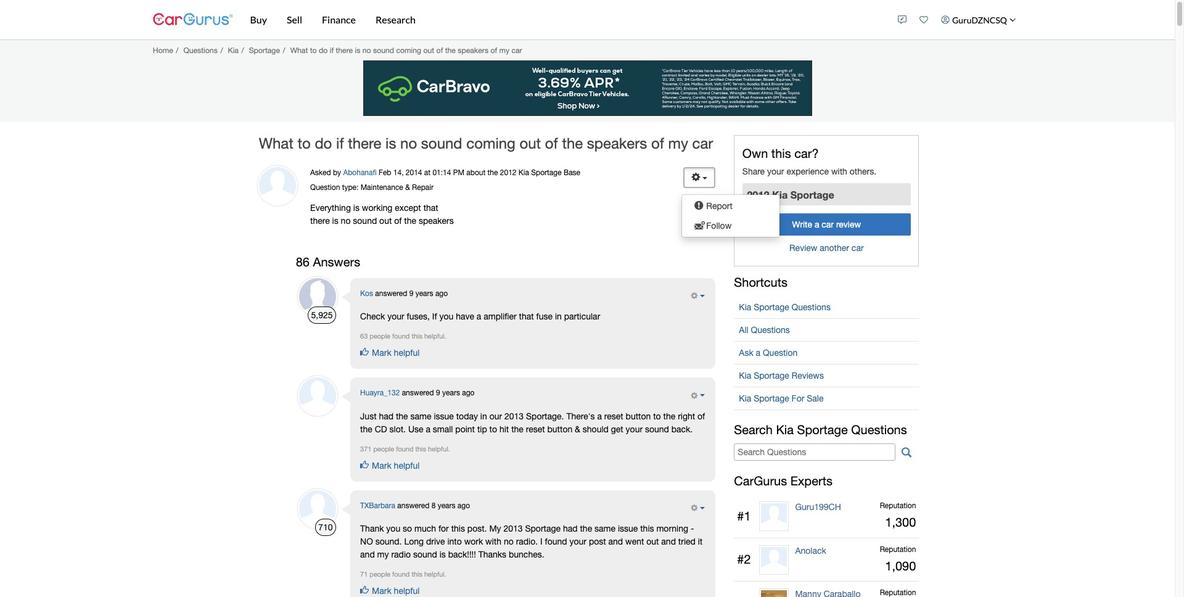Task type: locate. For each thing, give the bounding box(es) containing it.
0 vertical spatial same
[[411, 411, 432, 421]]

0 horizontal spatial speakers
[[419, 216, 454, 226]]

0 vertical spatial button
[[626, 411, 651, 421]]

questions up all questions link
[[792, 302, 831, 312]]

found
[[392, 333, 410, 340], [396, 445, 414, 453], [545, 537, 567, 547], [392, 571, 410, 578]]

sell button
[[277, 0, 312, 39]]

gurudzncsq
[[952, 14, 1007, 25]]

what
[[290, 45, 308, 55], [259, 134, 293, 152]]

there's
[[567, 411, 595, 421]]

to left hit
[[490, 424, 497, 434]]

a right the ask
[[756, 348, 761, 358]]

ago up the if
[[435, 289, 448, 298]]

2013 for our
[[505, 411, 524, 421]]

menu
[[682, 194, 781, 237]]

reputation 1,090
[[880, 545, 916, 573]]

0 horizontal spatial question
[[310, 183, 340, 192]]

371
[[360, 445, 372, 453]]

in left our on the left bottom
[[480, 411, 487, 421]]

kia sportage for sale
[[739, 393, 824, 403]]

1 vertical spatial years
[[442, 389, 460, 398]]

0 vertical spatial issue
[[434, 411, 454, 421]]

coming
[[396, 45, 421, 55], [466, 134, 516, 152]]

all questions link
[[734, 319, 919, 341]]

0 vertical spatial reset
[[604, 411, 623, 421]]

0 horizontal spatial had
[[379, 411, 394, 421]]

you right the if
[[439, 312, 454, 322]]

and
[[609, 537, 623, 547], [661, 537, 676, 547], [360, 550, 375, 560]]

mark
[[372, 348, 392, 358], [372, 461, 392, 471], [372, 586, 392, 596]]

1 horizontal spatial coming
[[466, 134, 516, 152]]

2013 inside "thank you so much for this post.  my 2013 sportage had the same issue this morning - no sound.  long drive into work with no radio.  i found your post and went out and tried it and my radio sound is back!!!!  thanks bunches."
[[504, 524, 523, 534]]

back!!!!
[[448, 550, 476, 560]]

and down no
[[360, 550, 375, 560]]

1 horizontal spatial &
[[575, 424, 580, 434]]

into
[[447, 537, 462, 547]]

sportage up the all questions
[[754, 302, 789, 312]]

1,090
[[885, 559, 916, 573]]

1 vertical spatial button
[[547, 424, 573, 434]]

sportage inside asked by abohanafi feb 14, 2014 at 01:14 pm about the 2012 kia sportage base question type: maintenance & repair
[[531, 168, 562, 177]]

ago
[[435, 289, 448, 298], [462, 389, 475, 398], [458, 501, 470, 510]]

1 vertical spatial mark helpful link
[[360, 461, 420, 471]]

mark helpful down 63 people found this  helpful.
[[372, 348, 420, 358]]

this inside own this car? share your experience with others.
[[772, 146, 791, 161]]

questions up ask a question
[[751, 325, 790, 335]]

-
[[691, 524, 694, 534]]

a right write
[[815, 220, 819, 230]]

helpful. down drive
[[424, 571, 447, 578]]

at
[[424, 168, 431, 177]]

helpful. for for
[[424, 571, 447, 578]]

had
[[379, 411, 394, 421], [563, 524, 578, 534]]

years for for
[[438, 501, 456, 510]]

kia
[[228, 45, 239, 55], [519, 168, 529, 177], [772, 189, 788, 201], [739, 302, 752, 312], [739, 370, 752, 380], [739, 393, 752, 403], [776, 422, 794, 436]]

2 horizontal spatial my
[[668, 134, 688, 152]]

1 mark helpful from the top
[[372, 348, 420, 358]]

0 vertical spatial answered
[[375, 289, 407, 298]]

saved cars image
[[920, 15, 929, 24]]

& down there's
[[575, 424, 580, 434]]

3 mark helpful from the top
[[372, 586, 420, 596]]

1 vertical spatial 2012
[[747, 189, 770, 201]]

1 vertical spatial speakers
[[587, 134, 647, 152]]

0 vertical spatial ago
[[435, 289, 448, 298]]

that inside everything is working except that there is no sound out of the speakers
[[424, 203, 438, 213]]

2 mark helpful link from the top
[[360, 461, 420, 471]]

2 mark helpful from the top
[[372, 461, 420, 471]]

sportage down the experience
[[791, 189, 834, 201]]

button left "right"
[[626, 411, 651, 421]]

0 horizontal spatial you
[[386, 524, 400, 534]]

1 horizontal spatial that
[[519, 312, 534, 322]]

the inside asked by abohanafi feb 14, 2014 at 01:14 pm about the 2012 kia sportage base question type: maintenance & repair
[[488, 168, 498, 177]]

0 horizontal spatial in
[[480, 411, 487, 421]]

1 mark from the top
[[372, 348, 392, 358]]

search kia sportage questions
[[734, 422, 907, 436]]

kia sportage for sale link
[[734, 387, 919, 409]]

1 vertical spatial that
[[519, 312, 534, 322]]

today
[[456, 411, 478, 421]]

found inside "thank you so much for this post.  my 2013 sportage had the same issue this morning - no sound.  long drive into work with no radio.  i found your post and went out and tried it and my radio sound is back!!!!  thanks bunches."
[[545, 537, 567, 547]]

no down everything
[[341, 216, 351, 226]]

1 reputation from the top
[[880, 501, 916, 510]]

to
[[310, 45, 317, 55], [298, 134, 311, 152], [653, 411, 661, 421], [490, 424, 497, 434]]

speakers for there
[[587, 134, 647, 152]]

huayra_132 link
[[360, 389, 400, 398]]

issue inside "thank you so much for this post.  my 2013 sportage had the same issue this morning - no sound.  long drive into work with no radio.  i found your post and went out and tried it and my radio sound is back!!!!  thanks bunches."
[[618, 524, 638, 534]]

0 horizontal spatial 2012
[[500, 168, 517, 177]]

this left car?
[[772, 146, 791, 161]]

cd
[[375, 424, 387, 434]]

1 mark helpful link from the top
[[360, 348, 420, 358]]

mark helpful link for check your fuses, if you have a amplifier that fuse in particular
[[360, 348, 420, 358]]

2013 inside just had the same issue today in  our 2013 sportage. there's a reset  button to the right of the cd slot.  use a small point tip to hit the reset  button & should get your sound  back.
[[505, 411, 524, 421]]

sportage left the base
[[531, 168, 562, 177]]

is down the finance dropdown button
[[355, 45, 360, 55]]

do up asked
[[315, 134, 332, 152]]

your left post
[[570, 537, 587, 547]]

4 / from the left
[[283, 45, 285, 55]]

0 vertical spatial you
[[439, 312, 454, 322]]

with left others.
[[832, 167, 847, 177]]

/
[[176, 45, 179, 55], [220, 45, 223, 55], [242, 45, 244, 55], [283, 45, 285, 55]]

particular
[[564, 312, 600, 322]]

sportage
[[249, 45, 280, 55], [531, 168, 562, 177], [791, 189, 834, 201], [754, 302, 789, 312], [754, 370, 789, 380], [754, 393, 789, 403], [797, 422, 848, 436], [525, 524, 561, 534]]

sound inside everything is working except that there is no sound out of the speakers
[[353, 216, 377, 226]]

asked by abohanafi feb 14, 2014 at 01:14 pm about the 2012 kia sportage base question type: maintenance & repair
[[310, 168, 580, 192]]

no down the finance dropdown button
[[363, 45, 371, 55]]

to left "right"
[[653, 411, 661, 421]]

is
[[355, 45, 360, 55], [386, 134, 396, 152], [353, 203, 360, 213], [332, 216, 338, 226], [440, 550, 446, 560]]

found down slot.
[[396, 445, 414, 453]]

1 vertical spatial ago
[[462, 389, 475, 398]]

add a car review image
[[898, 15, 907, 24]]

mark for thank you so much for this post.  my 2013 sportage had the same issue this morning - no sound.  long drive into work with no radio.  i found your post and went out and tried it and my radio sound is back!!!!  thanks bunches.
[[372, 586, 392, 596]]

if up by
[[336, 134, 344, 152]]

kia up search
[[739, 393, 752, 403]]

follow link
[[682, 218, 780, 234]]

2013 up hit
[[505, 411, 524, 421]]

sale
[[807, 393, 824, 403]]

report link
[[682, 198, 780, 214]]

0 vertical spatial 2012
[[500, 168, 517, 177]]

tip
[[477, 424, 487, 434]]

do down the finance dropdown button
[[319, 45, 328, 55]]

review
[[836, 220, 861, 230]]

your right get
[[626, 424, 643, 434]]

speakers
[[458, 45, 489, 55], [587, 134, 647, 152], [419, 216, 454, 226]]

2012 right about
[[500, 168, 517, 177]]

0 vertical spatial had
[[379, 411, 394, 421]]

in
[[555, 312, 562, 322], [480, 411, 487, 421]]

working
[[362, 203, 393, 213]]

0 vertical spatial reputation
[[880, 501, 916, 510]]

if
[[432, 312, 437, 322]]

0 vertical spatial do
[[319, 45, 328, 55]]

1 horizontal spatial issue
[[618, 524, 638, 534]]

question down asked
[[310, 183, 340, 192]]

9 for same
[[436, 389, 440, 398]]

ago for this
[[458, 501, 470, 510]]

huayra_132
[[360, 389, 400, 398]]

no
[[360, 537, 373, 547]]

sound down the working
[[353, 216, 377, 226]]

button down sportage.
[[547, 424, 573, 434]]

txbarbara answered 8 years ago
[[360, 501, 470, 510]]

1 horizontal spatial same
[[595, 524, 616, 534]]

/ right kia link
[[242, 45, 244, 55]]

sportage down buy "dropdown button"
[[249, 45, 280, 55]]

2012
[[500, 168, 517, 177], [747, 189, 770, 201]]

kos answered 9 years ago
[[360, 289, 448, 298]]

people right 71
[[370, 571, 390, 578]]

0 horizontal spatial reset
[[526, 424, 545, 434]]

0 vertical spatial people
[[370, 333, 390, 340]]

same up post
[[595, 524, 616, 534]]

/ right sportage link
[[283, 45, 285, 55]]

so
[[403, 524, 412, 534]]

to up asked
[[298, 134, 311, 152]]

0 vertical spatial 9
[[409, 289, 413, 298]]

that down repair
[[424, 203, 438, 213]]

1 vertical spatial people
[[373, 445, 394, 453]]

2 vertical spatial speakers
[[419, 216, 454, 226]]

2013 for my
[[504, 524, 523, 534]]

0 vertical spatial that
[[424, 203, 438, 213]]

mark for check your fuses, if you have a amplifier that fuse in particular
[[372, 348, 392, 358]]

2013 right my
[[504, 524, 523, 534]]

car
[[512, 45, 522, 55], [692, 134, 713, 152], [822, 220, 834, 230], [852, 243, 864, 253]]

found down fuses,
[[392, 333, 410, 340]]

with up thanks
[[486, 537, 502, 547]]

out
[[423, 45, 434, 55], [520, 134, 541, 152], [379, 216, 392, 226], [647, 537, 659, 547]]

sportage down ask a question
[[754, 370, 789, 380]]

radio
[[391, 550, 411, 560]]

people for thank you so much for this post.  my 2013 sportage had the same issue this morning - no sound.  long drive into work with no radio.  i found your post and went out and tried it and my radio sound is back!!!!  thanks bunches.
[[370, 571, 390, 578]]

helpful for the
[[394, 461, 420, 471]]

mark down the "371 people found this  helpful."
[[372, 461, 392, 471]]

0 horizontal spatial same
[[411, 411, 432, 421]]

2 vertical spatial helpful.
[[424, 571, 447, 578]]

everything is working except that there is no sound out of the speakers
[[310, 203, 454, 226]]

sportage inside "thank you so much for this post.  my 2013 sportage had the same issue this morning - no sound.  long drive into work with no radio.  i found your post and went out and tried it and my radio sound is back!!!!  thanks bunches."
[[525, 524, 561, 534]]

thank you so much for this post.  my 2013 sportage had the same issue this morning - no sound.  long drive into work with no radio.  i found your post and went out and tried it and my radio sound is back!!!!  thanks bunches.
[[360, 524, 703, 560]]

reset down sportage.
[[526, 424, 545, 434]]

pm
[[453, 168, 464, 177]]

answers
[[313, 255, 360, 269]]

1 horizontal spatial and
[[609, 537, 623, 547]]

1 vertical spatial you
[[386, 524, 400, 534]]

0 horizontal spatial 9
[[409, 289, 413, 298]]

of
[[436, 45, 443, 55], [491, 45, 497, 55], [545, 134, 558, 152], [651, 134, 664, 152], [394, 216, 402, 226], [698, 411, 705, 421]]

2013
[[505, 411, 524, 421], [504, 524, 523, 534]]

9 for if
[[409, 289, 413, 298]]

there
[[336, 45, 353, 55], [348, 134, 381, 152], [310, 216, 330, 226]]

there up abohanafi 'link'
[[348, 134, 381, 152]]

2 vertical spatial helpful
[[394, 586, 420, 596]]

issue
[[434, 411, 454, 421], [618, 524, 638, 534]]

tried
[[678, 537, 696, 547]]

0 vertical spatial there
[[336, 45, 353, 55]]

63 people found this  helpful.
[[360, 333, 447, 340]]

same up use
[[411, 411, 432, 421]]

1 horizontal spatial with
[[832, 167, 847, 177]]

answered up use
[[402, 389, 434, 398]]

1 vertical spatial issue
[[618, 524, 638, 534]]

0 vertical spatial helpful.
[[424, 333, 447, 340]]

2 vertical spatial there
[[310, 216, 330, 226]]

in right fuse
[[555, 312, 562, 322]]

issue up the "went"
[[618, 524, 638, 534]]

reputation up 1,300
[[880, 501, 916, 510]]

0 vertical spatial mark helpful link
[[360, 348, 420, 358]]

sound down the research popup button
[[373, 45, 394, 55]]

1 horizontal spatial 9
[[436, 389, 440, 398]]

0 vertical spatial in
[[555, 312, 562, 322]]

people for just had the same issue today in  our 2013 sportage. there's a reset  button to the right of the cd slot.  use a small point tip to hit the reset  button & should get your sound  back.
[[373, 445, 394, 453]]

1 vertical spatial had
[[563, 524, 578, 534]]

a inside "link"
[[815, 220, 819, 230]]

answered right kos
[[375, 289, 407, 298]]

reputation for 1,300
[[880, 501, 916, 510]]

kia inside asked by abohanafi feb 14, 2014 at 01:14 pm about the 2012 kia sportage base question type: maintenance & repair
[[519, 168, 529, 177]]

that left fuse
[[519, 312, 534, 322]]

1 horizontal spatial had
[[563, 524, 578, 534]]

experience
[[787, 167, 829, 177]]

people right 63
[[370, 333, 390, 340]]

kia up all
[[739, 302, 752, 312]]

found down radio
[[392, 571, 410, 578]]

0 vertical spatial my
[[499, 45, 510, 55]]

mark helpful for you
[[372, 586, 420, 596]]

a right use
[[426, 424, 431, 434]]

you inside "thank you so much for this post.  my 2013 sportage had the same issue this morning - no sound.  long drive into work with no radio.  i found your post and went out and tried it and my radio sound is back!!!!  thanks bunches."
[[386, 524, 400, 534]]

2 mark from the top
[[372, 461, 392, 471]]

your inside just had the same issue today in  our 2013 sportage. there's a reset  button to the right of the cd slot.  use a small point tip to hit the reset  button & should get your sound  back.
[[626, 424, 643, 434]]

questions down cargurus logo homepage link
[[183, 45, 218, 55]]

0 horizontal spatial &
[[405, 183, 410, 192]]

0 horizontal spatial that
[[424, 203, 438, 213]]

0 vertical spatial speakers
[[458, 45, 489, 55]]

0 vertical spatial years
[[416, 289, 433, 298]]

in inside just had the same issue today in  our 2013 sportage. there's a reset  button to the right of the cd slot.  use a small point tip to hit the reset  button & should get your sound  back.
[[480, 411, 487, 421]]

mark for just had the same issue today in  our 2013 sportage. there's a reset  button to the right of the cd slot.  use a small point tip to hit the reset  button & should get your sound  back.
[[372, 461, 392, 471]]

kia right about
[[519, 168, 529, 177]]

kia left sportage link
[[228, 45, 239, 55]]

9
[[409, 289, 413, 298], [436, 389, 440, 398]]

you up 'sound.'
[[386, 524, 400, 534]]

1 vertical spatial &
[[575, 424, 580, 434]]

1 vertical spatial coming
[[466, 134, 516, 152]]

same inside "thank you so much for this post.  my 2013 sportage had the same issue this morning - no sound.  long drive into work with no radio.  i found your post and went out and tried it and my radio sound is back!!!!  thanks bunches."
[[595, 524, 616, 534]]

is up feb
[[386, 134, 396, 152]]

3 helpful from the top
[[394, 586, 420, 596]]

there down everything
[[310, 216, 330, 226]]

post.
[[467, 524, 487, 534]]

years up fuses,
[[416, 289, 433, 298]]

sportage.
[[526, 411, 564, 421]]

and right post
[[609, 537, 623, 547]]

thanks
[[479, 550, 507, 560]]

3 mark from the top
[[372, 586, 392, 596]]

1 vertical spatial reputation
[[880, 545, 916, 554]]

1 vertical spatial question
[[763, 348, 798, 358]]

1 vertical spatial helpful.
[[428, 445, 450, 453]]

2 helpful from the top
[[394, 461, 420, 471]]

2 horizontal spatial speakers
[[587, 134, 647, 152]]

helpful. for issue
[[428, 445, 450, 453]]

helpful for fuses,
[[394, 348, 420, 358]]

mark helpful link down 71 people found this  helpful.
[[360, 586, 420, 596]]

mark helpful link
[[360, 348, 420, 358], [360, 461, 420, 471], [360, 586, 420, 596]]

0 vertical spatial with
[[832, 167, 847, 177]]

1 helpful from the top
[[394, 348, 420, 358]]

/ left kia link
[[220, 45, 223, 55]]

/ right home link
[[176, 45, 179, 55]]

years right 8
[[438, 501, 456, 510]]

1 vertical spatial mark
[[372, 461, 392, 471]]

what to do if there is no sound coming out of the speakers of my car
[[259, 134, 713, 152]]

years
[[416, 289, 433, 298], [442, 389, 460, 398], [438, 501, 456, 510]]

helpful down 71 people found this  helpful.
[[394, 586, 420, 596]]

kos
[[360, 289, 373, 298]]

menu bar
[[233, 0, 892, 39]]

same inside just had the same issue today in  our 2013 sportage. there's a reset  button to the right of the cd slot.  use a small point tip to hit the reset  button & should get your sound  back.
[[411, 411, 432, 421]]

2 horizontal spatial and
[[661, 537, 676, 547]]

coming up about
[[466, 134, 516, 152]]

mark helpful for had
[[372, 461, 420, 471]]

mark helpful down 71 people found this  helpful.
[[372, 586, 420, 596]]

user icon image
[[942, 15, 950, 24]]

shortcuts menu
[[734, 296, 919, 410]]

0 horizontal spatial with
[[486, 537, 502, 547]]

0 horizontal spatial my
[[377, 550, 389, 560]]

amplifier
[[484, 312, 517, 322]]

reputation up 1,090
[[880, 545, 916, 554]]

kia sportage questions link
[[734, 296, 919, 318]]

1 vertical spatial same
[[595, 524, 616, 534]]

2014
[[406, 168, 422, 177]]

2 reputation from the top
[[880, 545, 916, 554]]

ago up post.
[[458, 501, 470, 510]]

kia down the experience
[[772, 189, 788, 201]]

question up kia sportage reviews
[[763, 348, 798, 358]]

& left repair
[[405, 183, 410, 192]]

1 vertical spatial 9
[[436, 389, 440, 398]]

1 vertical spatial with
[[486, 537, 502, 547]]

sound down drive
[[413, 550, 437, 560]]

ago up "today"
[[462, 389, 475, 398]]

0 vertical spatial coming
[[396, 45, 421, 55]]

coming down the research popup button
[[396, 45, 421, 55]]

people for check your fuses, if you have a amplifier that fuse in particular
[[370, 333, 390, 340]]

you
[[439, 312, 454, 322], [386, 524, 400, 534]]

3 mark helpful link from the top
[[360, 586, 420, 596]]

reset up get
[[604, 411, 623, 421]]

mark helpful link for just had the same issue today in  our 2013 sportage. there's a reset  button to the right of the cd slot.  use a small point tip to hit the reset  button & should get your sound  back.
[[360, 461, 420, 471]]

mark down 63 people found this  helpful.
[[372, 348, 392, 358]]

advertisement region
[[363, 60, 812, 116]]

9 up fuses,
[[409, 289, 413, 298]]

1 vertical spatial reset
[[526, 424, 545, 434]]

0 vertical spatial 2013
[[505, 411, 524, 421]]

2 vertical spatial my
[[377, 550, 389, 560]]

1 horizontal spatial question
[[763, 348, 798, 358]]

found for issue
[[396, 445, 414, 453]]

1 vertical spatial mark helpful
[[372, 461, 420, 471]]

1 / from the left
[[176, 45, 179, 55]]

speakers inside everything is working except that there is no sound out of the speakers
[[419, 216, 454, 226]]

1 horizontal spatial reset
[[604, 411, 623, 421]]

2 vertical spatial people
[[370, 571, 390, 578]]

0 vertical spatial mark helpful
[[372, 348, 420, 358]]

share
[[743, 167, 765, 177]]

my inside "thank you so much for this post.  my 2013 sportage had the same issue this morning - no sound.  long drive into work with no radio.  i found your post and went out and tried it and my radio sound is back!!!!  thanks bunches."
[[377, 550, 389, 560]]

helpful. down small
[[428, 445, 450, 453]]

helpful down 63 people found this  helpful.
[[394, 348, 420, 358]]

same
[[411, 411, 432, 421], [595, 524, 616, 534]]

3 / from the left
[[242, 45, 244, 55]]

research
[[376, 14, 416, 25]]

1 horizontal spatial if
[[336, 134, 344, 152]]

1 vertical spatial answered
[[402, 389, 434, 398]]

of inside just had the same issue today in  our 2013 sportage. there's a reset  button to the right of the cd slot.  use a small point tip to hit the reset  button & should get your sound  back.
[[698, 411, 705, 421]]

0 vertical spatial mark
[[372, 348, 392, 358]]

and down the morning
[[661, 537, 676, 547]]

own
[[743, 146, 768, 161]]

2 vertical spatial answered
[[397, 501, 430, 510]]

0 horizontal spatial issue
[[434, 411, 454, 421]]

sound inside just had the same issue today in  our 2013 sportage. there's a reset  button to the right of the cd slot.  use a small point tip to hit the reset  button & should get your sound  back.
[[645, 424, 669, 434]]

2 / from the left
[[220, 45, 223, 55]]

2 vertical spatial mark helpful
[[372, 586, 420, 596]]

answered
[[375, 289, 407, 298], [402, 389, 434, 398], [397, 501, 430, 510]]

0 horizontal spatial if
[[330, 45, 334, 55]]

years up "today"
[[442, 389, 460, 398]]

1 vertical spatial helpful
[[394, 461, 420, 471]]

0 vertical spatial if
[[330, 45, 334, 55]]

sportage up "i"
[[525, 524, 561, 534]]



Task type: vqa. For each thing, say whether or not it's contained in the screenshot.
Explain
no



Task type: describe. For each thing, give the bounding box(es) containing it.
is inside "thank you so much for this post.  my 2013 sportage had the same issue this morning - no sound.  long drive into work with no radio.  i found your post and went out and tried it and my radio sound is back!!!!  thanks bunches."
[[440, 550, 446, 560]]

for
[[792, 393, 805, 403]]

1 vertical spatial do
[[315, 134, 332, 152]]

thank
[[360, 524, 384, 534]]

14,
[[393, 168, 404, 177]]

found for for
[[392, 571, 410, 578]]

with inside own this car? share your experience with others.
[[832, 167, 847, 177]]

question inside asked by abohanafi feb 14, 2014 at 01:14 pm about the 2012 kia sportage base question type: maintenance & repair
[[310, 183, 340, 192]]

buy
[[250, 14, 267, 25]]

car inside write a car review "link"
[[822, 220, 834, 230]]

the inside everything is working except that there is no sound out of the speakers
[[404, 216, 416, 226]]

shortcuts
[[734, 275, 788, 289]]

2012 inside asked by abohanafi feb 14, 2014 at 01:14 pm about the 2012 kia sportage base question type: maintenance & repair
[[500, 168, 517, 177]]

ask a question
[[739, 348, 798, 358]]

follow
[[706, 221, 732, 231]]

no up 2014
[[400, 134, 417, 152]]

sportage down kia sportage reviews
[[754, 393, 789, 403]]

maintenance
[[361, 183, 403, 192]]

all
[[739, 325, 749, 335]]

found for you
[[392, 333, 410, 340]]

this down fuses,
[[412, 333, 423, 340]]

answered for fuses,
[[375, 289, 407, 298]]

1 horizontal spatial button
[[626, 411, 651, 421]]

sound inside "thank you so much for this post.  my 2013 sportage had the same issue this morning - no sound.  long drive into work with no radio.  i found your post and went out and tried it and my radio sound is back!!!!  thanks bunches."
[[413, 550, 437, 560]]

home
[[153, 45, 173, 55]]

1,300
[[885, 515, 916, 529]]

with inside "thank you so much for this post.  my 2013 sportage had the same issue this morning - no sound.  long drive into work with no radio.  i found your post and went out and tried it and my radio sound is back!!!!  thanks bunches."
[[486, 537, 502, 547]]

it
[[698, 537, 703, 547]]

huayra_132 answered 9 years ago
[[360, 389, 475, 398]]

helpful. for you
[[424, 333, 447, 340]]

i
[[540, 537, 543, 547]]

& inside asked by abohanafi feb 14, 2014 at 01:14 pm about the 2012 kia sportage base question type: maintenance & repair
[[405, 183, 410, 192]]

gurudzncsq button
[[935, 2, 1022, 37]]

0 horizontal spatial and
[[360, 550, 375, 560]]

gurudzncsq menu
[[892, 2, 1022, 37]]

this up the "went"
[[640, 524, 654, 534]]

write a car review link
[[743, 213, 911, 236]]

1 horizontal spatial you
[[439, 312, 454, 322]]

your inside own this car? share your experience with others.
[[767, 167, 784, 177]]

research button
[[366, 0, 426, 39]]

Search Questions text field
[[734, 443, 896, 461]]

back.
[[672, 424, 693, 434]]

check
[[360, 312, 385, 322]]

0 horizontal spatial button
[[547, 424, 573, 434]]

abohanafi
[[343, 168, 377, 177]]

kia sportage questions
[[739, 302, 831, 312]]

review
[[790, 243, 818, 253]]

except
[[395, 203, 421, 213]]

repair
[[412, 183, 434, 192]]

8
[[432, 501, 436, 510]]

kia sportage reviews link
[[734, 364, 919, 387]]

guru199ch
[[795, 502, 841, 512]]

car?
[[795, 146, 819, 161]]

post
[[589, 537, 606, 547]]

of inside everything is working except that there is no sound out of the speakers
[[394, 216, 402, 226]]

1 horizontal spatial speakers
[[458, 45, 489, 55]]

years for you
[[416, 289, 433, 298]]

own this car? share your experience with others.
[[743, 146, 877, 177]]

kia link
[[228, 45, 239, 55]]

sportage link
[[249, 45, 280, 55]]

have
[[456, 312, 474, 322]]

no inside everything is working except that there is no sound out of the speakers
[[341, 216, 351, 226]]

small
[[433, 424, 453, 434]]

0 vertical spatial what
[[290, 45, 308, 55]]

is left the working
[[353, 203, 360, 213]]

no inside "thank you so much for this post.  my 2013 sportage had the same issue this morning - no sound.  long drive into work with no radio.  i found your post and went out and tried it and my radio sound is back!!!!  thanks bunches."
[[504, 537, 514, 547]]

question inside shortcuts menu
[[763, 348, 798, 358]]

fuses,
[[407, 312, 430, 322]]

right
[[678, 411, 695, 421]]

mark helpful for your
[[372, 348, 420, 358]]

kia down kia sportage for sale on the right bottom of the page
[[776, 422, 794, 436]]

txbarbara link
[[360, 501, 395, 510]]

report
[[706, 201, 733, 211]]

mark helpful link for thank you so much for this post.  my 2013 sportage had the same issue this morning - no sound.  long drive into work with no radio.  i found your post and went out and tried it and my radio sound is back!!!!  thanks bunches.
[[360, 586, 420, 596]]

1 horizontal spatial 2012
[[747, 189, 770, 201]]

fuse
[[536, 312, 553, 322]]

my
[[489, 524, 501, 534]]

sportage up search questions text field
[[797, 422, 848, 436]]

long
[[404, 537, 424, 547]]

morning
[[657, 524, 688, 534]]

a inside shortcuts menu
[[756, 348, 761, 358]]

is down everything
[[332, 216, 338, 226]]

by
[[333, 168, 341, 177]]

menu bar containing buy
[[233, 0, 892, 39]]

speakers for that
[[419, 216, 454, 226]]

1 vertical spatial what
[[259, 134, 293, 152]]

#2
[[737, 552, 751, 566]]

this up into
[[451, 524, 465, 534]]

this down the long
[[412, 571, 423, 578]]

reputation for 1,090
[[880, 545, 916, 554]]

chevron down image
[[1009, 17, 1016, 23]]

5,925
[[311, 310, 333, 320]]

just had the same issue today in  our 2013 sportage. there's a reset  button to the right of the cd slot.  use a small point tip to hit the reset  button & should get your sound  back.
[[360, 411, 705, 434]]

0 horizontal spatial coming
[[396, 45, 421, 55]]

radio.
[[516, 537, 538, 547]]

drive
[[426, 537, 445, 547]]

out inside "thank you so much for this post.  my 2013 sportage had the same issue this morning - no sound.  long drive into work with no radio.  i found your post and went out and tried it and my radio sound is back!!!!  thanks bunches."
[[647, 537, 659, 547]]

your inside "thank you so much for this post.  my 2013 sportage had the same issue this morning - no sound.  long drive into work with no radio.  i found your post and went out and tried it and my radio sound is back!!!!  thanks bunches."
[[570, 537, 587, 547]]

write a car review
[[792, 220, 861, 230]]

our
[[490, 411, 502, 421]]

there inside everything is working except that there is no sound out of the speakers
[[310, 216, 330, 226]]

a up the should
[[597, 411, 602, 421]]

answered for the
[[402, 389, 434, 398]]

86 answers
[[296, 255, 360, 269]]

hit
[[500, 424, 509, 434]]

your up 63 people found this  helpful.
[[387, 312, 404, 322]]

issue inside just had the same issue today in  our 2013 sportage. there's a reset  button to the right of the cd slot.  use a small point tip to hit the reset  button & should get your sound  back.
[[434, 411, 454, 421]]

everything
[[310, 203, 351, 213]]

asked
[[310, 168, 331, 177]]

home link
[[153, 45, 173, 55]]

the inside "thank you so much for this post.  my 2013 sportage had the same issue this morning - no sound.  long drive into work with no radio.  i found your post and went out and tried it and my radio sound is back!!!!  thanks bunches."
[[580, 524, 592, 534]]

search
[[734, 422, 773, 436]]

1 vertical spatial if
[[336, 134, 344, 152]]

menu containing report
[[682, 194, 781, 237]]

this down use
[[415, 445, 426, 453]]

experts
[[791, 474, 833, 488]]

much
[[415, 524, 436, 534]]

ago for today
[[462, 389, 475, 398]]

base
[[564, 168, 580, 177]]

slot.
[[390, 424, 406, 434]]

for
[[439, 524, 449, 534]]

ask a question link
[[734, 341, 919, 364]]

had inside "thank you so much for this post.  my 2013 sportage had the same issue this morning - no sound.  long drive into work with no radio.  i found your post and went out and tried it and my radio sound is back!!!!  thanks bunches."
[[563, 524, 578, 534]]

1 horizontal spatial in
[[555, 312, 562, 322]]

kia sportage reviews
[[739, 370, 824, 380]]

1 horizontal spatial my
[[499, 45, 510, 55]]

type:
[[342, 183, 359, 192]]

sound.
[[375, 537, 402, 547]]

#1
[[737, 509, 751, 523]]

a right have
[[477, 312, 481, 322]]

out inside everything is working except that there is no sound out of the speakers
[[379, 216, 392, 226]]

helpful for so
[[394, 586, 420, 596]]

1 vertical spatial my
[[668, 134, 688, 152]]

reviews
[[792, 370, 824, 380]]

ago for have
[[435, 289, 448, 298]]

cargurus logo homepage link image
[[153, 2, 233, 37]]

get
[[611, 424, 623, 434]]

all questions
[[739, 325, 790, 335]]

years for issue
[[442, 389, 460, 398]]

& inside just had the same issue today in  our 2013 sportage. there's a reset  button to the right of the cd slot.  use a small point tip to hit the reset  button & should get your sound  back.
[[575, 424, 580, 434]]

questions down kia sportage for sale link
[[851, 422, 907, 436]]

sound up the 01:14
[[421, 134, 462, 152]]

review another car
[[790, 243, 864, 253]]

should
[[583, 424, 609, 434]]

another
[[820, 243, 849, 253]]

kia down the ask
[[739, 370, 752, 380]]

cargurus
[[734, 474, 787, 488]]

had inside just had the same issue today in  our 2013 sportage. there's a reset  button to the right of the cd slot.  use a small point tip to hit the reset  button & should get your sound  back.
[[379, 411, 394, 421]]

1 vertical spatial there
[[348, 134, 381, 152]]

to down 'sell' dropdown button on the top of page
[[310, 45, 317, 55]]

home / questions / kia / sportage / what to do if there is no sound coming out of the speakers of my car
[[153, 45, 522, 55]]

answered for so
[[397, 501, 430, 510]]



